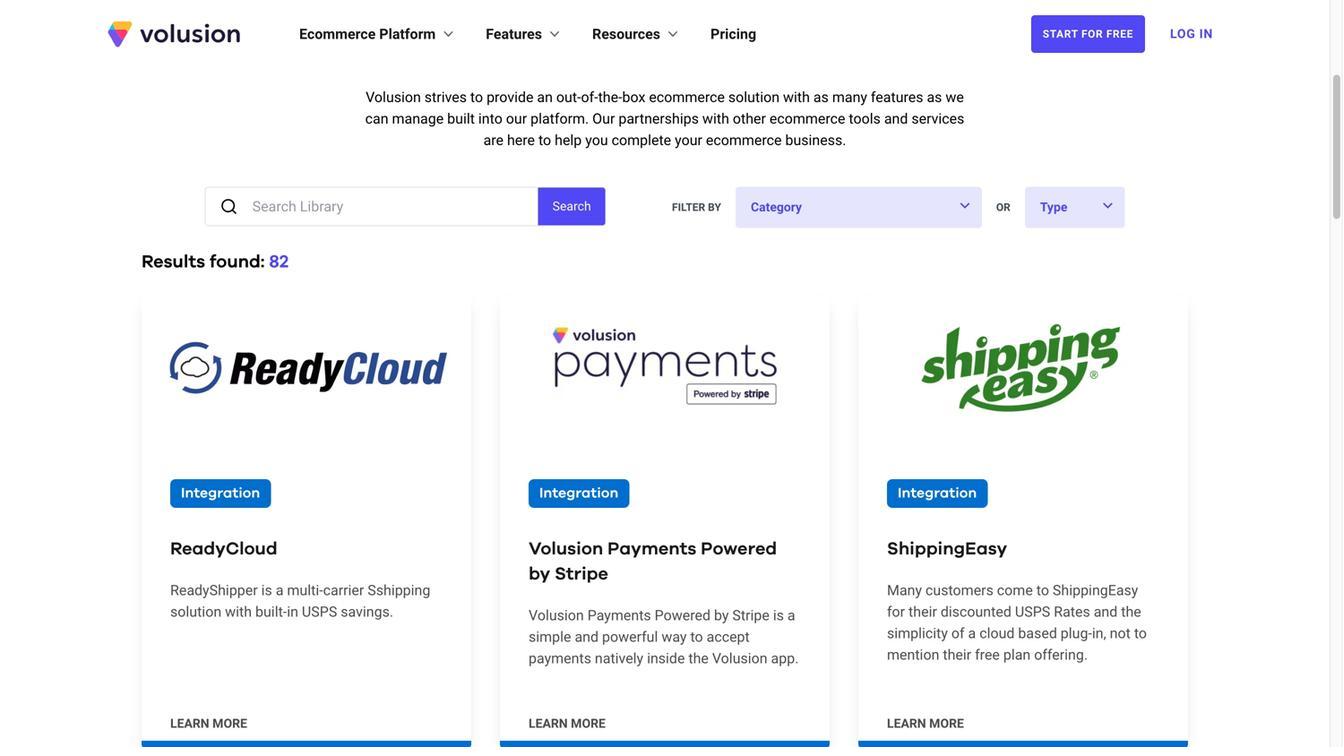 Task type: locate. For each thing, give the bounding box(es) containing it.
2 vertical spatial a
[[968, 625, 976, 642]]

to right 'way'
[[691, 629, 703, 646]]

payments for volusion payments powered by stripe is a simple and powerful way to accept payments natively inside the volusion app.
[[588, 607, 651, 624]]

0 vertical spatial solution
[[729, 89, 780, 106]]

3 learn more button from the left
[[887, 715, 964, 733]]

is up app.
[[773, 607, 784, 624]]

payments up volusion payments powered by stripe is a simple and powerful way to accept payments natively inside the volusion app.
[[608, 540, 697, 558]]

payments for volusion payments powered by stripe
[[608, 540, 697, 558]]

strives
[[425, 89, 467, 106]]

platform
[[379, 26, 436, 43]]

many
[[832, 89, 868, 106]]

2 horizontal spatial and
[[1094, 604, 1118, 621]]

with left other
[[703, 110, 729, 127]]

powered up accept
[[701, 540, 777, 558]]

pricing
[[711, 26, 756, 43]]

0 horizontal spatial learn more
[[170, 717, 247, 731]]

1 horizontal spatial as
[[927, 89, 942, 106]]

0 vertical spatial the
[[1121, 604, 1142, 621]]

2 as from the left
[[927, 89, 942, 106]]

2 horizontal spatial learn more
[[887, 717, 964, 731]]

you
[[585, 132, 608, 149]]

ecommerce
[[299, 26, 376, 43]]

1 horizontal spatial stripe
[[733, 607, 770, 624]]

cloud
[[980, 625, 1015, 642]]

0 vertical spatial with
[[783, 89, 810, 106]]

2 learn more button from the left
[[529, 715, 606, 733]]

0 vertical spatial payments
[[608, 540, 697, 558]]

1 learn more button from the left
[[170, 715, 247, 733]]

2 horizontal spatial integration
[[898, 487, 977, 501]]

features
[[486, 26, 542, 43]]

simplicity
[[887, 625, 948, 642]]

1 horizontal spatial solution
[[729, 89, 780, 106]]

2 horizontal spatial learn
[[887, 717, 926, 731]]

rates
[[1054, 604, 1090, 621]]

more for shippingeasy
[[930, 717, 964, 731]]

2 vertical spatial with
[[225, 604, 252, 621]]

stripe
[[555, 566, 608, 583], [733, 607, 770, 624]]

powered inside volusion payments powered by stripe
[[701, 540, 777, 558]]

1 vertical spatial powered
[[655, 607, 711, 624]]

1 horizontal spatial by
[[714, 607, 729, 624]]

1 horizontal spatial with
[[703, 110, 729, 127]]

with
[[783, 89, 810, 106], [703, 110, 729, 127], [225, 604, 252, 621]]

of
[[952, 625, 965, 642]]

1 vertical spatial and
[[1094, 604, 1118, 621]]

1 horizontal spatial more
[[571, 717, 606, 731]]

by
[[529, 566, 550, 583], [714, 607, 729, 624]]

pricing link
[[711, 23, 756, 45]]

a up app.
[[788, 607, 795, 624]]

1 horizontal spatial is
[[773, 607, 784, 624]]

the-
[[598, 89, 622, 106]]

manage
[[392, 110, 444, 127]]

learn more for readycloud
[[170, 717, 247, 731]]

accept
[[707, 629, 750, 646]]

1 vertical spatial solution
[[170, 604, 221, 621]]

a
[[276, 582, 284, 599], [788, 607, 795, 624], [968, 625, 976, 642]]

a up built-
[[276, 582, 284, 599]]

by inside volusion payments powered by stripe
[[529, 566, 550, 583]]

their up simplicity
[[909, 604, 937, 621]]

our
[[593, 110, 615, 127]]

as
[[814, 89, 829, 106], [927, 89, 942, 106]]

learn for readycloud
[[170, 717, 209, 731]]

2 more from the left
[[571, 717, 606, 731]]

a right of
[[968, 625, 976, 642]]

into
[[478, 110, 503, 127]]

solution down readyshipper
[[170, 604, 221, 621]]

1 horizontal spatial learn more
[[529, 717, 606, 731]]

0 horizontal spatial learn
[[170, 717, 209, 731]]

learn
[[170, 717, 209, 731], [529, 717, 568, 731], [887, 717, 926, 731]]

payments inside volusion payments powered by stripe is a simple and powerful way to accept payments natively inside the volusion app.
[[588, 607, 651, 624]]

2 vertical spatial ecommerce
[[706, 132, 782, 149]]

powered up 'way'
[[655, 607, 711, 624]]

1 learn from the left
[[170, 717, 209, 731]]

1 integration from the left
[[181, 487, 260, 501]]

stripe inside volusion payments powered by stripe
[[555, 566, 608, 583]]

learn more
[[170, 717, 247, 731], [529, 717, 606, 731], [887, 717, 964, 731]]

the inside volusion payments powered by stripe is a simple and powerful way to accept payments natively inside the volusion app.
[[689, 650, 709, 667]]

3 more from the left
[[930, 717, 964, 731]]

shippingeasy up "rates"
[[1053, 582, 1139, 599]]

shippingeasy image
[[859, 296, 1188, 437]]

as left 'many'
[[814, 89, 829, 106]]

2 learn from the left
[[529, 717, 568, 731]]

ecommerce down other
[[706, 132, 782, 149]]

1 vertical spatial stripe
[[733, 607, 770, 624]]

learn for shippingeasy
[[887, 717, 926, 731]]

in,
[[1092, 625, 1107, 642]]

shippingeasy up customers
[[887, 540, 1008, 558]]

as left the we
[[927, 89, 942, 106]]

in
[[1200, 26, 1213, 41]]

payments inside volusion payments powered by stripe
[[608, 540, 697, 558]]

stripe up accept
[[733, 607, 770, 624]]

with down readyshipper
[[225, 604, 252, 621]]

features
[[871, 89, 924, 106]]

0 horizontal spatial with
[[225, 604, 252, 621]]

1 vertical spatial ecommerce
[[770, 110, 846, 127]]

1 horizontal spatial the
[[1121, 604, 1142, 621]]

integration
[[181, 487, 260, 501], [540, 487, 619, 501], [898, 487, 977, 501]]

with up business. at the top right of the page
[[783, 89, 810, 106]]

the up 'not'
[[1121, 604, 1142, 621]]

0 vertical spatial powered
[[701, 540, 777, 558]]

by inside volusion payments powered by stripe is a simple and powerful way to accept payments natively inside the volusion app.
[[714, 607, 729, 624]]

2 horizontal spatial learn more button
[[887, 715, 964, 733]]

1 horizontal spatial shippingeasy
[[1053, 582, 1139, 599]]

0 horizontal spatial shippingeasy
[[887, 540, 1008, 558]]

0 horizontal spatial the
[[689, 650, 709, 667]]

volusion inside volusion strives to provide an out-of-the-box ecommerce solution with as many features as we can manage built into our platform. our partnerships with other ecommerce tools and services are here to help you complete your ecommerce business.
[[366, 89, 421, 106]]

1 vertical spatial by
[[714, 607, 729, 624]]

usps up based
[[1015, 604, 1051, 621]]

0 horizontal spatial more
[[213, 717, 247, 731]]

ecommerce up "partnerships"
[[649, 89, 725, 106]]

integration for shippingeasy
[[898, 487, 977, 501]]

0 horizontal spatial as
[[814, 89, 829, 106]]

way
[[662, 629, 687, 646]]

stripe for volusion payments powered by stripe is a simple and powerful way to accept payments natively inside the volusion app.
[[733, 607, 770, 624]]

1 more from the left
[[213, 717, 247, 731]]

by up accept
[[714, 607, 729, 624]]

1 horizontal spatial a
[[788, 607, 795, 624]]

3 learn from the left
[[887, 717, 926, 731]]

and
[[884, 110, 908, 127], [1094, 604, 1118, 621], [575, 629, 599, 646]]

built
[[447, 110, 475, 127]]

and up in,
[[1094, 604, 1118, 621]]

solution up other
[[729, 89, 780, 106]]

0 horizontal spatial learn more button
[[170, 715, 247, 733]]

readycloud image
[[142, 296, 471, 437]]

solution inside readyshipper is a multi-carrier sshipping solution with built-in usps savings.
[[170, 604, 221, 621]]

in
[[287, 604, 298, 621]]

their down of
[[943, 647, 972, 664]]

to
[[470, 89, 483, 106], [539, 132, 551, 149], [1037, 582, 1049, 599], [1134, 625, 1147, 642], [691, 629, 703, 646]]

stripe inside volusion payments powered by stripe is a simple and powerful way to accept payments natively inside the volusion app.
[[733, 607, 770, 624]]

2 usps from the left
[[1015, 604, 1051, 621]]

solution
[[729, 89, 780, 106], [170, 604, 221, 621]]

learn more button for shippingeasy
[[887, 715, 964, 733]]

readyshipper is a multi-carrier sshipping solution with built-in usps savings.
[[170, 582, 430, 621]]

1 vertical spatial their
[[943, 647, 972, 664]]

powered
[[701, 540, 777, 558], [655, 607, 711, 624]]

built-
[[255, 604, 287, 621]]

and down features
[[884, 110, 908, 127]]

3 integration from the left
[[898, 487, 977, 501]]

log
[[1170, 26, 1196, 41]]

0 horizontal spatial is
[[261, 582, 272, 599]]

Search Library field
[[252, 188, 538, 225]]

volusion payments powered by stripe
[[529, 540, 777, 583]]

1 vertical spatial is
[[773, 607, 784, 624]]

to inside volusion payments powered by stripe is a simple and powerful way to accept payments natively inside the volusion app.
[[691, 629, 703, 646]]

0 vertical spatial by
[[529, 566, 550, 583]]

and up payments
[[575, 629, 599, 646]]

0 horizontal spatial solution
[[170, 604, 221, 621]]

1 horizontal spatial usps
[[1015, 604, 1051, 621]]

0 vertical spatial and
[[884, 110, 908, 127]]

provide
[[487, 89, 534, 106]]

the
[[1121, 604, 1142, 621], [689, 650, 709, 667]]

their
[[909, 604, 937, 621], [943, 647, 972, 664]]

is
[[261, 582, 272, 599], [773, 607, 784, 624]]

natively
[[595, 650, 644, 667]]

1 usps from the left
[[302, 604, 337, 621]]

complete
[[612, 132, 671, 149]]

3 learn more from the left
[[887, 717, 964, 731]]

0 horizontal spatial integration
[[181, 487, 260, 501]]

0 horizontal spatial their
[[909, 604, 937, 621]]

are
[[484, 132, 504, 149]]

by
[[708, 201, 721, 214]]

2 integration from the left
[[540, 487, 619, 501]]

free
[[1107, 28, 1134, 40]]

more for readycloud
[[213, 717, 247, 731]]

1 horizontal spatial learn more button
[[529, 715, 606, 733]]

stripe for volusion payments powered by stripe
[[555, 566, 608, 583]]

learn for volusion payments powered by stripe
[[529, 717, 568, 731]]

0 vertical spatial a
[[276, 582, 284, 599]]

0 horizontal spatial by
[[529, 566, 550, 583]]

for
[[887, 604, 905, 621]]

payments
[[608, 540, 697, 558], [588, 607, 651, 624]]

inside
[[647, 650, 685, 667]]

is inside volusion payments powered by stripe is a simple and powerful way to accept payments natively inside the volusion app.
[[773, 607, 784, 624]]

0 horizontal spatial stripe
[[555, 566, 608, 583]]

payments up powerful
[[588, 607, 651, 624]]

learn more button
[[170, 715, 247, 733], [529, 715, 606, 733], [887, 715, 964, 733]]

1 horizontal spatial learn
[[529, 717, 568, 731]]

0 horizontal spatial a
[[276, 582, 284, 599]]

0 horizontal spatial usps
[[302, 604, 337, 621]]

2 vertical spatial and
[[575, 629, 599, 646]]

stripe up simple
[[555, 566, 608, 583]]

0 vertical spatial is
[[261, 582, 272, 599]]

2 learn more from the left
[[529, 717, 606, 731]]

1 horizontal spatial integration
[[540, 487, 619, 501]]

solution inside volusion strives to provide an out-of-the-box ecommerce solution with as many features as we can manage built into our platform. our partnerships with other ecommerce tools and services are here to help you complete your ecommerce business.
[[729, 89, 780, 106]]

2 horizontal spatial a
[[968, 625, 976, 642]]

is up built-
[[261, 582, 272, 599]]

partnerships
[[619, 110, 699, 127]]

the right inside
[[689, 650, 709, 667]]

start for free link
[[1031, 15, 1145, 53]]

1 vertical spatial a
[[788, 607, 795, 624]]

ecommerce up business. at the top right of the page
[[770, 110, 846, 127]]

1 vertical spatial the
[[689, 650, 709, 667]]

1 vertical spatial with
[[703, 110, 729, 127]]

1 vertical spatial shippingeasy
[[1053, 582, 1139, 599]]

0 horizontal spatial and
[[575, 629, 599, 646]]

1 vertical spatial payments
[[588, 607, 651, 624]]

of-
[[581, 89, 598, 106]]

1 horizontal spatial their
[[943, 647, 972, 664]]

usps down multi-
[[302, 604, 337, 621]]

1 horizontal spatial and
[[884, 110, 908, 127]]

0 vertical spatial stripe
[[555, 566, 608, 583]]

1 learn more from the left
[[170, 717, 247, 731]]

volusion inside volusion payments powered by stripe
[[529, 540, 603, 558]]

2 horizontal spatial more
[[930, 717, 964, 731]]

powered inside volusion payments powered by stripe is a simple and powerful way to accept payments natively inside the volusion app.
[[655, 607, 711, 624]]

by up simple
[[529, 566, 550, 583]]

ecommerce
[[649, 89, 725, 106], [770, 110, 846, 127], [706, 132, 782, 149]]

based
[[1018, 625, 1057, 642]]



Task type: vqa. For each thing, say whether or not it's contained in the screenshot.
'products'
no



Task type: describe. For each thing, give the bounding box(es) containing it.
an
[[537, 89, 553, 106]]

integration for readycloud
[[181, 487, 260, 501]]

other
[[733, 110, 766, 127]]

ecommerce platform
[[299, 26, 436, 43]]

start for free
[[1043, 28, 1134, 40]]

readycloud
[[170, 540, 278, 558]]

discounted
[[941, 604, 1012, 621]]

volusion strives to provide an out-of-the-box ecommerce solution with as many features as we can manage built into our platform. our partnerships with other ecommerce tools and services are here to help you complete your ecommerce business.
[[365, 89, 965, 149]]

a inside "many customers come to shippingeasy for their discounted usps rates and the simplicity of a cloud based plug-in, not to mention their free plan offering."
[[968, 625, 976, 642]]

resources
[[592, 26, 661, 43]]

learn more button for readycloud
[[170, 715, 247, 733]]

customers
[[926, 582, 994, 599]]

2 horizontal spatial with
[[783, 89, 810, 106]]

not
[[1110, 625, 1131, 642]]

many
[[887, 582, 922, 599]]

tools
[[849, 110, 881, 127]]

powered for volusion payments powered by stripe is a simple and powerful way to accept payments natively inside the volusion app.
[[655, 607, 711, 624]]

by for volusion payments powered by stripe is a simple and powerful way to accept payments natively inside the volusion app.
[[714, 607, 729, 624]]

savings.
[[341, 604, 393, 621]]

found:
[[210, 253, 265, 271]]

we
[[946, 89, 964, 106]]

volusion for volusion strives to provide an out-of-the-box ecommerce solution with as many features as we can manage built into our platform. our partnerships with other ecommerce tools and services are here to help you complete your ecommerce business.
[[366, 89, 421, 106]]

powerful
[[602, 629, 658, 646]]

readyshipper
[[170, 582, 258, 599]]

help
[[555, 132, 582, 149]]

come
[[997, 582, 1033, 599]]

0 vertical spatial shippingeasy
[[887, 540, 1008, 558]]

mention
[[887, 647, 940, 664]]

log in link
[[1160, 14, 1224, 54]]

to up into
[[470, 89, 483, 106]]

start
[[1043, 28, 1078, 40]]

is inside readyshipper is a multi-carrier sshipping solution with built-in usps savings.
[[261, 582, 272, 599]]

shippingeasy inside "many customers come to shippingeasy for their discounted usps rates and the simplicity of a cloud based plug-in, not to mention their free plan offering."
[[1053, 582, 1139, 599]]

powered for volusion payments powered by stripe
[[701, 540, 777, 558]]

here
[[507, 132, 535, 149]]

out-
[[556, 89, 581, 106]]

by for volusion payments powered by stripe
[[529, 566, 550, 583]]

the inside "many customers come to shippingeasy for their discounted usps rates and the simplicity of a cloud based plug-in, not to mention their free plan offering."
[[1121, 604, 1142, 621]]

integration for volusion payments powered by stripe
[[540, 487, 619, 501]]

a inside volusion payments powered by stripe is a simple and powerful way to accept payments natively inside the volusion app.
[[788, 607, 795, 624]]

results
[[142, 253, 205, 271]]

many customers come to shippingeasy for their discounted usps rates and the simplicity of a cloud based plug-in, not to mention their free plan offering.
[[887, 582, 1147, 664]]

app.
[[771, 650, 799, 667]]

volusion for volusion payments powered by stripe
[[529, 540, 603, 558]]

offering.
[[1034, 647, 1088, 664]]

a inside readyshipper is a multi-carrier sshipping solution with built-in usps savings.
[[276, 582, 284, 599]]

simple
[[529, 629, 571, 646]]

services
[[912, 110, 965, 127]]

learn more for shippingeasy
[[887, 717, 964, 731]]

usps inside readyshipper is a multi-carrier sshipping solution with built-in usps savings.
[[302, 604, 337, 621]]

filter
[[672, 201, 705, 214]]

and inside "many customers come to shippingeasy for their discounted usps rates and the simplicity of a cloud based plug-in, not to mention their free plan offering."
[[1094, 604, 1118, 621]]

and inside volusion payments powered by stripe is a simple and powerful way to accept payments natively inside the volusion app.
[[575, 629, 599, 646]]

payments
[[529, 650, 591, 667]]

your
[[675, 132, 703, 149]]

learn more button for volusion payments powered by stripe
[[529, 715, 606, 733]]

82
[[269, 253, 289, 271]]

usps inside "many customers come to shippingeasy for their discounted usps rates and the simplicity of a cloud based plug-in, not to mention their free plan offering."
[[1015, 604, 1051, 621]]

to right come in the bottom right of the page
[[1037, 582, 1049, 599]]

can
[[365, 110, 389, 127]]

platform.
[[531, 110, 589, 127]]

plan
[[1004, 647, 1031, 664]]

carrier
[[323, 582, 364, 599]]

volusion for volusion payments powered by stripe is a simple and powerful way to accept payments natively inside the volusion app.
[[529, 607, 584, 624]]

results found: 82
[[142, 253, 289, 271]]

to left help
[[539, 132, 551, 149]]

filter by
[[672, 201, 721, 214]]

our
[[506, 110, 527, 127]]

learn more for volusion payments powered by stripe
[[529, 717, 606, 731]]

resources button
[[592, 23, 682, 45]]

0 vertical spatial ecommerce
[[649, 89, 725, 106]]

volusion payments powered by stripe is a simple and powerful way to accept payments natively inside the volusion app.
[[529, 607, 799, 667]]

and inside volusion strives to provide an out-of-the-box ecommerce solution with as many features as we can manage built into our platform. our partnerships with other ecommerce tools and services are here to help you complete your ecommerce business.
[[884, 110, 908, 127]]

more for volusion payments powered by stripe
[[571, 717, 606, 731]]

free
[[975, 647, 1000, 664]]

features button
[[486, 23, 564, 45]]

box
[[622, 89, 646, 106]]

0 vertical spatial their
[[909, 604, 937, 621]]

multi-
[[287, 582, 323, 599]]

volusion payments powered by stripe image
[[500, 296, 830, 437]]

1 as from the left
[[814, 89, 829, 106]]

with inside readyshipper is a multi-carrier sshipping solution with built-in usps savings.
[[225, 604, 252, 621]]

business.
[[786, 132, 846, 149]]

search button
[[538, 188, 606, 225]]

log in
[[1170, 26, 1213, 41]]

search
[[553, 199, 591, 214]]

to right 'not'
[[1134, 625, 1147, 642]]

plug-
[[1061, 625, 1092, 642]]

sshipping
[[368, 582, 430, 599]]

for
[[1082, 28, 1103, 40]]

ecommerce platform button
[[299, 23, 457, 45]]

or
[[996, 201, 1011, 214]]



